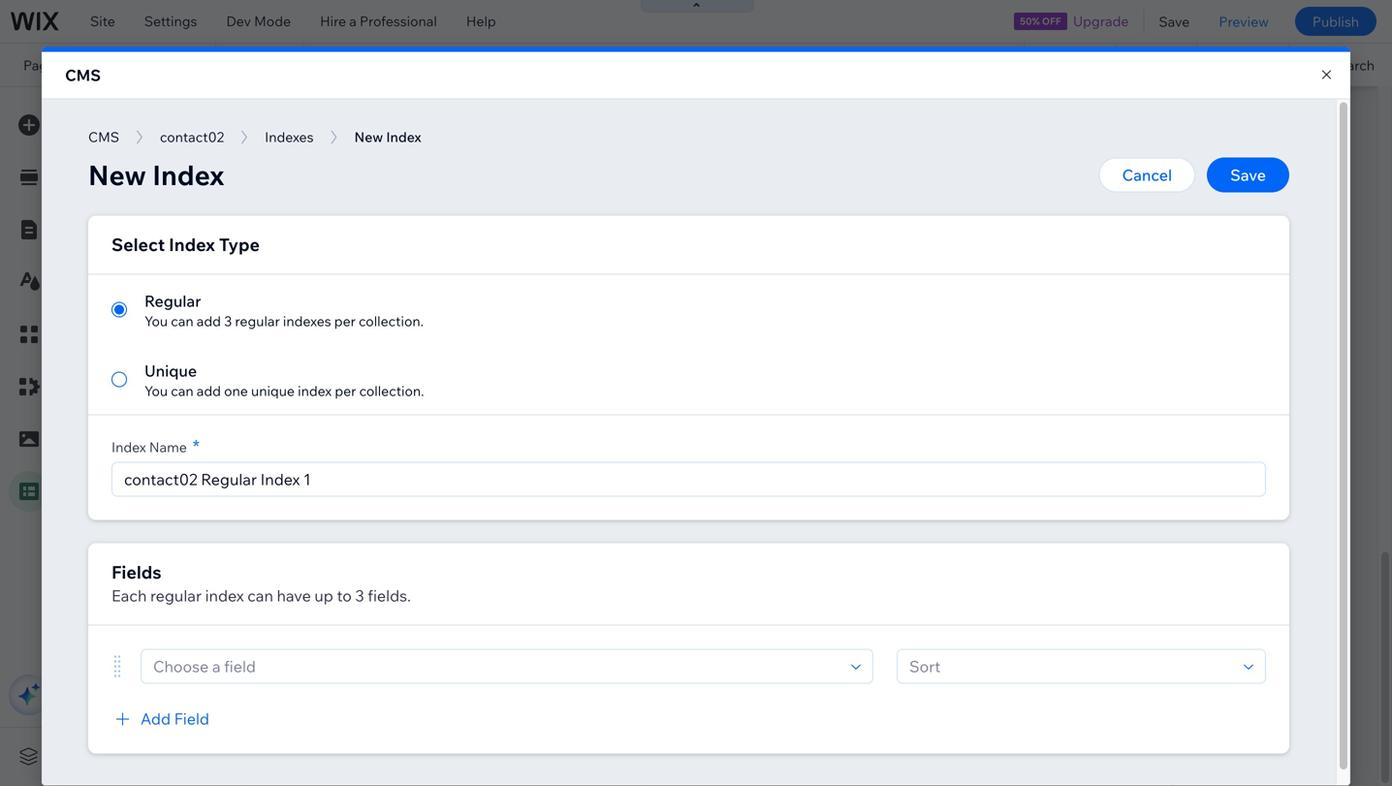 Task type: locate. For each thing, give the bounding box(es) containing it.
0 horizontal spatial a
[[349, 13, 357, 30]]

a right hire
[[349, 13, 357, 30]]

preset
[[440, 747, 480, 764]]

mode
[[254, 13, 291, 30]]

a inside add a preset button
[[429, 747, 437, 764]]

dev mode
[[226, 13, 291, 30]]

1 vertical spatial a
[[429, 747, 437, 764]]

publish button
[[1295, 7, 1377, 36]]

off
[[1042, 15, 1061, 27]]

1 horizontal spatial a
[[429, 747, 437, 764]]

add
[[400, 747, 426, 764]]

learn
[[82, 223, 118, 240]]

help
[[466, 13, 496, 30]]

search button
[[1290, 44, 1392, 86]]

add a preset button
[[400, 747, 480, 765]]

hire
[[320, 13, 346, 30]]

50% off
[[1020, 15, 1061, 27]]

save button
[[1144, 0, 1204, 43]]

a for preset
[[429, 747, 437, 764]]

dev
[[226, 13, 251, 30]]

preview button
[[1204, 0, 1283, 43]]

a
[[349, 13, 357, 30], [429, 747, 437, 764]]

main
[[82, 157, 113, 174]]

settings
[[144, 13, 197, 30]]

0 vertical spatial a
[[349, 13, 357, 30]]

a right add
[[429, 747, 437, 764]]



Task type: vqa. For each thing, say whether or not it's contained in the screenshot.
the bottommost a
yes



Task type: describe. For each thing, give the bounding box(es) containing it.
a for professional
[[349, 13, 357, 30]]

search
[[1330, 56, 1375, 73]]

upgrade
[[1073, 13, 1129, 30]]

add a preset
[[400, 747, 480, 764]]

hire a professional
[[320, 13, 437, 30]]

professional
[[360, 13, 437, 30]]

site
[[90, 13, 115, 30]]

preview
[[1219, 13, 1269, 30]]

50%
[[1020, 15, 1040, 27]]

publish
[[1313, 13, 1359, 30]]

projects
[[73, 56, 146, 73]]

more
[[121, 223, 154, 240]]

cms
[[65, 65, 101, 85]]

learn more
[[82, 223, 154, 240]]

save
[[1159, 13, 1190, 30]]



